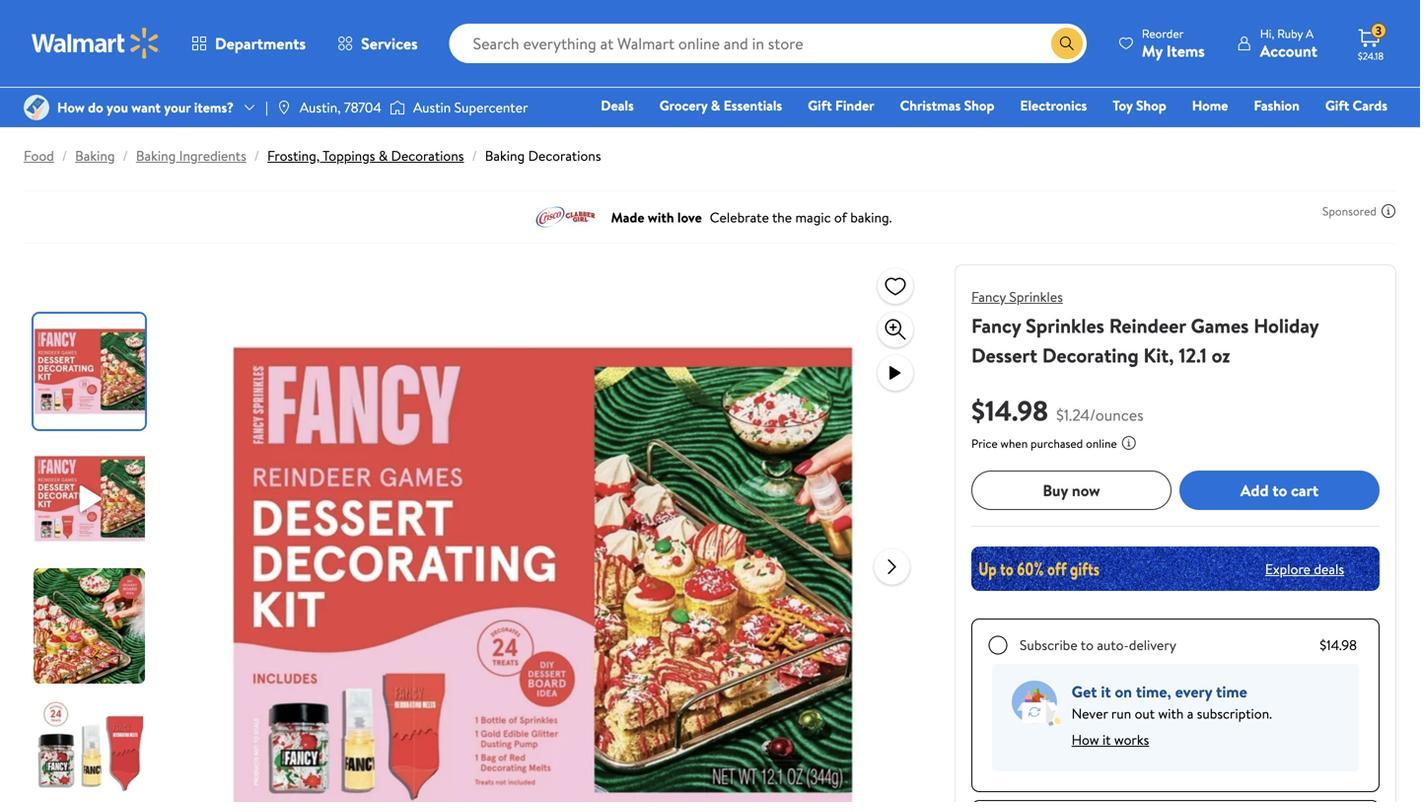 Task type: locate. For each thing, give the bounding box(es) containing it.
how
[[57, 98, 85, 117], [1072, 730, 1100, 749]]

baking decorations link
[[485, 146, 601, 165]]

baking down want
[[136, 146, 176, 165]]

auto-
[[1098, 635, 1130, 655]]

buy now
[[1043, 479, 1101, 501]]

& right grocery
[[711, 96, 721, 115]]

2 gift from the left
[[1326, 96, 1350, 115]]

gift for finder
[[808, 96, 832, 115]]

one debit
[[1237, 123, 1304, 143]]

on
[[1115, 681, 1133, 703]]

to inside button
[[1273, 479, 1288, 501]]

price
[[972, 435, 998, 452]]

0 horizontal spatial  image
[[276, 100, 292, 115]]

 image
[[390, 98, 405, 117], [276, 100, 292, 115]]

0 horizontal spatial gift
[[808, 96, 832, 115]]

&
[[711, 96, 721, 115], [379, 146, 388, 165]]

toy shop
[[1113, 96, 1167, 115]]

ad disclaimer and feedback image
[[1381, 203, 1397, 219]]

/
[[62, 146, 67, 165], [123, 146, 128, 165], [254, 146, 260, 165], [472, 146, 477, 165]]

fancy
[[972, 287, 1007, 306], [972, 312, 1022, 339]]

gift inside gift cards registry
[[1326, 96, 1350, 115]]

sprinkles
[[1010, 287, 1063, 306], [1026, 312, 1105, 339]]

to for add
[[1273, 479, 1288, 501]]

1 horizontal spatial how
[[1072, 730, 1100, 749]]

it left on
[[1101, 681, 1112, 703]]

shop
[[965, 96, 995, 115], [1137, 96, 1167, 115]]

supercenter
[[454, 98, 528, 117]]

/ right baking link
[[123, 146, 128, 165]]

0 vertical spatial $14.98
[[972, 391, 1049, 430]]

gift left finder
[[808, 96, 832, 115]]

it left 'works'
[[1103, 730, 1112, 749]]

get it on time, every time never run out with a subscription. how it works
[[1072, 681, 1273, 749]]

how left do
[[57, 98, 85, 117]]

fashion
[[1255, 96, 1300, 115]]

online
[[1086, 435, 1118, 452]]

how inside get it on time, every time never run out with a subscription. how it works
[[1072, 730, 1100, 749]]

 image for austin, 78704
[[276, 100, 292, 115]]

3
[[1376, 22, 1383, 39]]

0 horizontal spatial &
[[379, 146, 388, 165]]

1 vertical spatial it
[[1103, 730, 1112, 749]]

reindeer
[[1110, 312, 1187, 339]]

deals
[[1315, 559, 1345, 578]]

1 decorations from the left
[[391, 146, 464, 165]]

toppings
[[323, 146, 375, 165]]

0 horizontal spatial shop
[[965, 96, 995, 115]]

1 vertical spatial how
[[1072, 730, 1100, 749]]

0 horizontal spatial how
[[57, 98, 85, 117]]

with
[[1159, 704, 1184, 723]]

ingredients
[[179, 146, 246, 165]]

sprinkles up dessert
[[1010, 287, 1063, 306]]

do
[[88, 98, 103, 117]]

how down the never
[[1072, 730, 1100, 749]]

1 gift from the left
[[808, 96, 832, 115]]

1 horizontal spatial gift
[[1326, 96, 1350, 115]]

home
[[1193, 96, 1229, 115]]

$14.98 up when
[[972, 391, 1049, 430]]

price when purchased online
[[972, 435, 1118, 452]]

view video image
[[884, 361, 908, 385]]

baking down 'supercenter'
[[485, 146, 525, 165]]

1 / from the left
[[62, 146, 67, 165]]

decorations down austin at left
[[391, 146, 464, 165]]

shop right toy
[[1137, 96, 1167, 115]]

toy
[[1113, 96, 1133, 115]]

oz
[[1212, 341, 1231, 369]]

out
[[1135, 704, 1156, 723]]

2 horizontal spatial baking
[[485, 146, 525, 165]]

1 horizontal spatial  image
[[390, 98, 405, 117]]

1 shop from the left
[[965, 96, 995, 115]]

$14.98 $1.24/ounces
[[972, 391, 1144, 430]]

grocery & essentials link
[[651, 95, 792, 116]]

frosting, toppings & decorations link
[[267, 146, 464, 165]]

add to cart
[[1241, 479, 1319, 501]]

to left the 'auto-'
[[1081, 635, 1094, 655]]

christmas shop link
[[892, 95, 1004, 116]]

fancy sprinkles reindeer games holiday dessert decorating kit, 12.1 oz - image 1 of 8 image
[[34, 314, 149, 429]]

you
[[107, 98, 128, 117]]

items?
[[194, 98, 234, 117]]

electronics
[[1021, 96, 1088, 115]]

christmas
[[900, 96, 961, 115]]

works
[[1115, 730, 1150, 749]]

/ left frosting,
[[254, 146, 260, 165]]

electronics link
[[1012, 95, 1097, 116]]

 image for austin supercenter
[[390, 98, 405, 117]]

kit,
[[1144, 341, 1175, 369]]

shop right christmas
[[965, 96, 995, 115]]

fashion link
[[1246, 95, 1309, 116]]

1 vertical spatial fancy
[[972, 312, 1022, 339]]

services button
[[322, 20, 434, 67]]

a
[[1307, 25, 1314, 42]]

$14.98 for $14.98
[[1320, 635, 1358, 655]]

finder
[[836, 96, 875, 115]]

buy
[[1043, 479, 1069, 501]]

1 horizontal spatial shop
[[1137, 96, 1167, 115]]

1 horizontal spatial decorations
[[528, 146, 601, 165]]

legal information image
[[1122, 435, 1137, 451]]

gift left the cards
[[1326, 96, 1350, 115]]

/ down austin supercenter
[[472, 146, 477, 165]]

2 fancy from the top
[[972, 312, 1022, 339]]

 image right 78704
[[390, 98, 405, 117]]

$14.98 down deals
[[1320, 635, 1358, 655]]

hi, ruby a account
[[1261, 25, 1318, 62]]

to left cart
[[1273, 479, 1288, 501]]

food
[[24, 146, 54, 165]]

1 horizontal spatial to
[[1273, 479, 1288, 501]]

1 horizontal spatial &
[[711, 96, 721, 115]]

$14.98
[[972, 391, 1049, 430], [1320, 635, 1358, 655]]

every
[[1176, 681, 1213, 703]]

want
[[131, 98, 161, 117]]

1 horizontal spatial $14.98
[[1320, 635, 1358, 655]]

0 vertical spatial fancy
[[972, 287, 1007, 306]]

one
[[1237, 123, 1267, 143]]

frosting,
[[267, 146, 320, 165]]

to
[[1273, 479, 1288, 501], [1081, 635, 1094, 655]]

1 horizontal spatial baking
[[136, 146, 176, 165]]

decorations down deals
[[528, 146, 601, 165]]

services
[[361, 33, 418, 54]]

dessert
[[972, 341, 1038, 369]]

2 shop from the left
[[1137, 96, 1167, 115]]

christmas shop
[[900, 96, 995, 115]]

toy shop link
[[1104, 95, 1176, 116]]

0 horizontal spatial to
[[1081, 635, 1094, 655]]

austin, 78704
[[300, 98, 382, 117]]

one debit link
[[1228, 122, 1313, 144]]

0 vertical spatial to
[[1273, 479, 1288, 501]]

fancy sprinkles link
[[972, 287, 1063, 306]]

registry
[[1161, 123, 1211, 143]]

fancy sprinkles reindeer games holiday dessert decorating kit, 12.1 oz - image 2 of 8 image
[[34, 441, 149, 557]]

0 vertical spatial how
[[57, 98, 85, 117]]

sprinkles up decorating
[[1026, 312, 1105, 339]]

0 vertical spatial &
[[711, 96, 721, 115]]

1 vertical spatial to
[[1081, 635, 1094, 655]]

deals
[[601, 96, 634, 115]]

/ right food link
[[62, 146, 67, 165]]

None radio
[[989, 635, 1008, 655]]

baking link
[[75, 146, 115, 165]]

never
[[1072, 704, 1109, 723]]

baking down do
[[75, 146, 115, 165]]

 image right |
[[276, 100, 292, 115]]

0 horizontal spatial $14.98
[[972, 391, 1049, 430]]

& right toppings
[[379, 146, 388, 165]]

0 vertical spatial it
[[1101, 681, 1112, 703]]

0 horizontal spatial baking
[[75, 146, 115, 165]]

cart
[[1292, 479, 1319, 501]]

walmart+ link
[[1321, 122, 1397, 144]]

1 vertical spatial $14.98
[[1320, 635, 1358, 655]]

sponsored
[[1323, 203, 1377, 220]]

3 baking from the left
[[485, 146, 525, 165]]

1 vertical spatial sprinkles
[[1026, 312, 1105, 339]]

gift finder link
[[799, 95, 884, 116]]

it
[[1101, 681, 1112, 703], [1103, 730, 1112, 749]]

 image
[[24, 95, 49, 120]]

0 horizontal spatial decorations
[[391, 146, 464, 165]]



Task type: vqa. For each thing, say whether or not it's contained in the screenshot.
protected
no



Task type: describe. For each thing, give the bounding box(es) containing it.
explore deals
[[1266, 559, 1345, 578]]

gift for cards
[[1326, 96, 1350, 115]]

1 vertical spatial &
[[379, 146, 388, 165]]

departments button
[[176, 20, 322, 67]]

baking ingredients link
[[136, 146, 246, 165]]

departments
[[215, 33, 306, 54]]

up to sixty percent off deals. shop now. image
[[972, 547, 1380, 591]]

explore
[[1266, 559, 1311, 578]]

1 fancy from the top
[[972, 287, 1007, 306]]

hi,
[[1261, 25, 1275, 42]]

how do you want your items?
[[57, 98, 234, 117]]

4 / from the left
[[472, 146, 477, 165]]

subscribe
[[1020, 635, 1078, 655]]

account
[[1261, 40, 1318, 62]]

2 baking from the left
[[136, 146, 176, 165]]

search icon image
[[1060, 36, 1075, 51]]

time,
[[1137, 681, 1172, 703]]

a
[[1188, 704, 1194, 723]]

fancy sprinkles fancy sprinkles reindeer games holiday dessert decorating kit, 12.1 oz
[[972, 287, 1319, 369]]

reorder my items
[[1142, 25, 1205, 62]]

fancy sprinkles reindeer games holiday dessert decorating kit, 12.1 oz - image 3 of 8 image
[[34, 568, 149, 684]]

your
[[164, 98, 191, 117]]

debit
[[1270, 123, 1304, 143]]

decorating
[[1043, 341, 1139, 369]]

subscribe to auto-delivery
[[1020, 635, 1177, 655]]

now
[[1072, 479, 1101, 501]]

essentials
[[724, 96, 783, 115]]

zoom image modal image
[[884, 318, 908, 341]]

$24.18
[[1359, 49, 1384, 63]]

buy now button
[[972, 471, 1172, 510]]

gift cards registry
[[1161, 96, 1388, 143]]

how it works button
[[1072, 724, 1150, 756]]

when
[[1001, 435, 1028, 452]]

deals link
[[592, 95, 643, 116]]

Walmart Site-Wide search field
[[450, 24, 1087, 63]]

2 / from the left
[[123, 146, 128, 165]]

food / baking / baking ingredients / frosting, toppings & decorations / baking decorations
[[24, 146, 601, 165]]

2 decorations from the left
[[528, 146, 601, 165]]

austin supercenter
[[413, 98, 528, 117]]

grocery
[[660, 96, 708, 115]]

run
[[1112, 704, 1132, 723]]

holiday
[[1254, 312, 1319, 339]]

add to favorites list, fancy sprinkles reindeer games holiday dessert decorating kit, 12.1 oz image
[[884, 274, 908, 298]]

Search search field
[[450, 24, 1087, 63]]

items
[[1167, 40, 1205, 62]]

to for subscribe
[[1081, 635, 1094, 655]]

0 vertical spatial sprinkles
[[1010, 287, 1063, 306]]

my
[[1142, 40, 1163, 62]]

food link
[[24, 146, 54, 165]]

subscription.
[[1198, 704, 1273, 723]]

gift finder
[[808, 96, 875, 115]]

|
[[265, 98, 268, 117]]

cards
[[1353, 96, 1388, 115]]

reorder
[[1142, 25, 1184, 42]]

purchased
[[1031, 435, 1084, 452]]

12.1
[[1179, 341, 1208, 369]]

fancy sprinkles reindeer games holiday dessert decorating kit, 12.1 oz - image 4 of 8 image
[[34, 696, 149, 802]]

$1.24/ounces
[[1057, 404, 1144, 426]]

registry link
[[1152, 122, 1220, 144]]

games
[[1191, 312, 1250, 339]]

walmart image
[[32, 28, 160, 59]]

next media item image
[[881, 555, 904, 579]]

walmart+
[[1329, 123, 1388, 143]]

austin,
[[300, 98, 341, 117]]

shop for christmas shop
[[965, 96, 995, 115]]

$14.98 for $14.98 $1.24/ounces
[[972, 391, 1049, 430]]

1 baking from the left
[[75, 146, 115, 165]]

3 / from the left
[[254, 146, 260, 165]]

ruby
[[1278, 25, 1304, 42]]

shop for toy shop
[[1137, 96, 1167, 115]]

add to cart button
[[1180, 471, 1380, 510]]

fancy sprinkles reindeer games holiday dessert decorating kit, 12.1 oz image
[[227, 264, 859, 802]]

delivery
[[1130, 635, 1177, 655]]

grocery & essentials
[[660, 96, 783, 115]]

austin
[[413, 98, 451, 117]]

home link
[[1184, 95, 1238, 116]]

time
[[1217, 681, 1248, 703]]

78704
[[344, 98, 382, 117]]

gift cards link
[[1317, 95, 1397, 116]]



